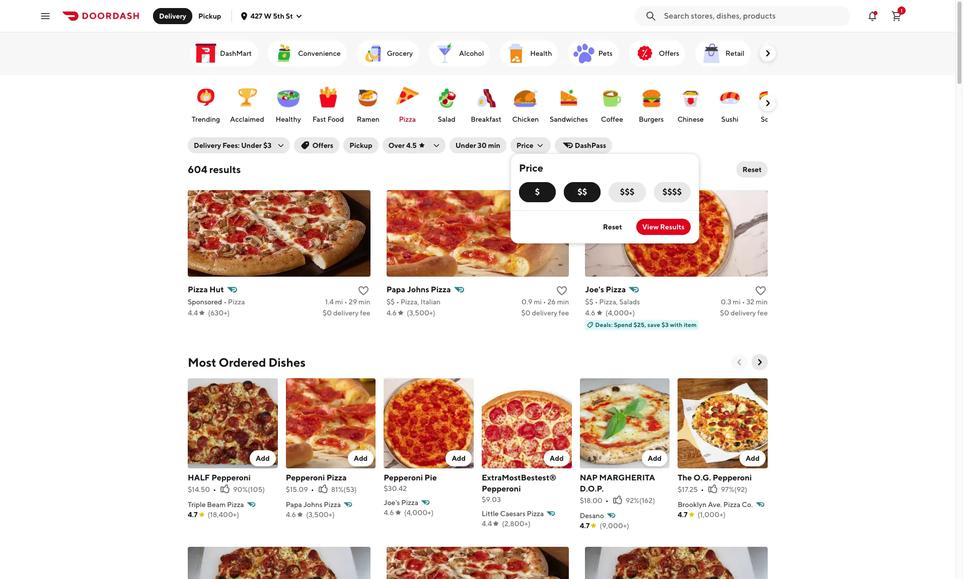 Task type: vqa. For each thing, say whether or not it's contained in the screenshot.
'nap'
yes



Task type: describe. For each thing, give the bounding box(es) containing it.
604 results
[[188, 164, 241, 175]]

4.6 up deals: on the right bottom
[[586, 309, 596, 317]]

fast
[[313, 115, 326, 123]]

1 horizontal spatial (4,000+)
[[606, 309, 635, 317]]

catering image
[[765, 41, 789, 65]]

brooklyn
[[678, 501, 707, 509]]

• for $$ • pizza, salads
[[595, 298, 598, 306]]

min for papa johns pizza
[[558, 298, 569, 306]]

$$ for $$ • pizza, salads
[[586, 298, 594, 306]]

little
[[482, 510, 499, 518]]

0.9
[[522, 298, 533, 306]]

pizza up 4.5
[[399, 115, 416, 123]]

pets
[[599, 49, 613, 57]]

alcohol image
[[433, 41, 457, 65]]

pepperoni inside pepperoni pie $30.42
[[384, 473, 423, 483]]

healthy
[[276, 115, 301, 123]]

dashmart
[[220, 49, 252, 57]]

salad
[[438, 115, 456, 123]]

triple beam pizza
[[188, 501, 244, 509]]

5th
[[273, 12, 285, 20]]

81%(53)
[[331, 486, 357, 494]]

0.9 mi • 26 min
[[522, 298, 569, 306]]

price inside button
[[517, 142, 534, 150]]

$15.09
[[286, 486, 308, 494]]

1.4
[[325, 298, 334, 306]]

• left 32
[[743, 298, 746, 306]]

alcohol
[[460, 49, 484, 57]]

$$$ button
[[609, 182, 646, 203]]

trending link
[[189, 80, 223, 126]]

deals:
[[596, 321, 613, 329]]

pizza down pepperoni pie $30.42
[[402, 499, 419, 507]]

offers link
[[629, 40, 686, 67]]

pizza up $$ • pizza, salads
[[606, 285, 626, 295]]

extramostbestest®
[[482, 473, 557, 483]]

$$ for $$ • pizza, italian
[[387, 298, 395, 306]]

add for the o.g. pepperoni
[[746, 455, 760, 463]]

1 button
[[887, 6, 907, 26]]

papa for 0.9 mi • 26 min
[[387, 285, 406, 295]]

view
[[643, 223, 659, 231]]

427
[[251, 12, 263, 20]]

sponsored
[[188, 298, 222, 306]]

with
[[670, 321, 683, 329]]

2 items, open order cart image
[[891, 10, 903, 22]]

• for sponsored • pizza
[[224, 298, 227, 306]]

30
[[478, 142, 487, 150]]

0 vertical spatial reset
[[743, 166, 762, 174]]

4.7 for the o.g. pepperoni
[[678, 511, 688, 519]]

over
[[389, 142, 405, 150]]

mi for joe's pizza
[[733, 298, 741, 306]]

results
[[661, 223, 685, 231]]

fast food
[[313, 115, 344, 123]]

min inside button
[[488, 142, 501, 150]]

$30.42
[[384, 485, 407, 493]]

over 4.5 button
[[383, 138, 446, 154]]

$​0 for papa johns pizza
[[522, 309, 531, 317]]

breakfast
[[471, 115, 502, 123]]

fee for joe's pizza
[[758, 309, 768, 317]]

1.4 mi • 29 min
[[325, 298, 371, 306]]

ramen
[[357, 115, 380, 123]]

spend
[[614, 321, 633, 329]]

(18,400+)
[[208, 511, 239, 519]]

• for $15.09 •
[[311, 486, 314, 494]]

click to add this store to your saved list image for joe's pizza
[[755, 285, 767, 297]]

$18.00
[[580, 497, 603, 505]]

4.6 down the $30.42
[[384, 509, 394, 517]]

dashpass button
[[555, 138, 613, 154]]

pizza up sponsored
[[188, 285, 208, 295]]

1 vertical spatial pickup
[[350, 142, 373, 150]]

sushi
[[722, 115, 739, 123]]

1 horizontal spatial reset button
[[737, 162, 768, 178]]

delivery for papa johns pizza
[[532, 309, 558, 317]]

w
[[264, 12, 272, 20]]

29
[[349, 298, 357, 306]]

results
[[209, 164, 241, 175]]

triple
[[188, 501, 206, 509]]

(2,800+)
[[502, 520, 531, 528]]

$$$$ button
[[654, 182, 691, 203]]

pizza, for johns
[[401, 298, 420, 306]]

offers button
[[294, 138, 340, 154]]

add for nap margherita d.o.p.
[[648, 455, 662, 463]]

1 vertical spatial pickup button
[[344, 138, 379, 154]]

• left 26
[[543, 298, 546, 306]]

• left 29
[[345, 298, 348, 306]]

grocery link
[[357, 40, 419, 67]]

retail image
[[700, 41, 724, 65]]

open menu image
[[39, 10, 51, 22]]

brooklyn ave. pizza co.
[[678, 501, 754, 509]]

0 horizontal spatial (3,500+)
[[306, 511, 335, 519]]

0 vertical spatial $3
[[263, 142, 272, 150]]

the
[[678, 473, 692, 483]]

little caesars pizza
[[482, 510, 544, 518]]

joe's for (4,000+)
[[384, 499, 400, 507]]

0.3 mi • 32 min
[[721, 298, 768, 306]]

604
[[188, 164, 207, 175]]

pepperoni up $15.09 •
[[286, 473, 325, 483]]

pizza up italian
[[431, 285, 451, 295]]

427 w 5th st
[[251, 12, 293, 20]]

price button
[[511, 138, 551, 154]]

0 horizontal spatial pickup button
[[192, 8, 227, 24]]

1 vertical spatial reset
[[603, 223, 623, 231]]

nap margherita d.o.p.
[[580, 473, 656, 494]]

pizza up (630+)
[[228, 298, 245, 306]]

acclaimed link
[[228, 80, 266, 126]]

desano
[[580, 512, 604, 520]]

half pepperoni
[[188, 473, 251, 483]]

save
[[648, 321, 661, 329]]

pepperoni pizza
[[286, 473, 347, 483]]

dashmart image
[[194, 41, 218, 65]]

grocery
[[387, 49, 413, 57]]

health link
[[500, 40, 558, 67]]

delivery for delivery fees: under $3
[[194, 142, 221, 150]]

pizza up (18,400+)
[[227, 501, 244, 509]]

pepperoni up "97%(92)" at the right
[[713, 473, 752, 483]]

0 horizontal spatial reset button
[[597, 219, 629, 235]]

2 add from the left
[[354, 455, 368, 463]]

papa johns pizza for (3,500+)
[[286, 501, 341, 509]]

retail
[[726, 49, 745, 57]]

$$ for $$
[[578, 187, 588, 197]]

item
[[684, 321, 697, 329]]

sponsored • pizza
[[188, 298, 245, 306]]

0.3
[[721, 298, 732, 306]]

• for $18.00 •
[[606, 497, 609, 505]]

papa for (3,500+)
[[286, 501, 302, 509]]

most ordered dishes
[[188, 356, 306, 370]]

$17.25 •
[[678, 486, 704, 494]]

salads
[[620, 298, 641, 306]]

32
[[747, 298, 755, 306]]

(630+)
[[208, 309, 230, 317]]

under inside under 30 min button
[[456, 142, 476, 150]]

pepperoni up 90%(105)
[[212, 473, 251, 483]]

offers inside "button"
[[313, 142, 334, 150]]

• for $14.50 •
[[213, 486, 216, 494]]

ordered
[[219, 356, 266, 370]]

97%(92)
[[721, 486, 748, 494]]

1 vertical spatial (4,000+)
[[404, 509, 434, 517]]

$$ • pizza, italian
[[387, 298, 441, 306]]

fee for papa johns pizza
[[559, 309, 569, 317]]

$$$
[[621, 187, 635, 197]]

pizza up 81%(53)
[[327, 473, 347, 483]]



Task type: locate. For each thing, give the bounding box(es) containing it.
half
[[188, 473, 210, 483]]

beam
[[207, 501, 226, 509]]

pie
[[425, 473, 437, 483]]

1 horizontal spatial pizza,
[[600, 298, 618, 306]]

0 horizontal spatial joe's
[[384, 499, 400, 507]]

under 30 min
[[456, 142, 501, 150]]

convenience image
[[272, 41, 296, 65]]

$$ right 26
[[586, 298, 594, 306]]

dashpass
[[575, 142, 607, 150]]

add for pepperoni pie
[[452, 455, 466, 463]]

4.4 for (2,800+)
[[482, 520, 492, 528]]

delivery
[[159, 12, 186, 20], [194, 142, 221, 150]]

0 vertical spatial delivery
[[159, 12, 186, 20]]

add
[[256, 455, 270, 463], [354, 455, 368, 463], [452, 455, 466, 463], [550, 455, 564, 463], [648, 455, 662, 463], [746, 455, 760, 463]]

mi for papa johns pizza
[[534, 298, 542, 306]]

1 $​0 delivery fee from the left
[[323, 309, 371, 317]]

delivery down 0.9 mi • 26 min at the right bottom of the page
[[532, 309, 558, 317]]

delivery inside 'button'
[[159, 12, 186, 20]]

trending
[[192, 115, 220, 123]]

the o.g. pepperoni
[[678, 473, 752, 483]]

0 horizontal spatial joe's pizza
[[384, 499, 419, 507]]

1 horizontal spatial $​0 delivery fee
[[522, 309, 569, 317]]

4.4 for (630+)
[[188, 309, 198, 317]]

click to add this store to your saved list image up 1.4 mi • 29 min
[[358, 285, 370, 297]]

pickup
[[199, 12, 221, 20], [350, 142, 373, 150]]

fees:
[[223, 142, 240, 150]]

• for $17.25 •
[[701, 486, 704, 494]]

$$ right 29
[[387, 298, 395, 306]]

offers right offers image
[[659, 49, 680, 57]]

1 horizontal spatial pickup
[[350, 142, 373, 150]]

fee for pizza hut
[[360, 309, 371, 317]]

$25,
[[634, 321, 647, 329]]

2 under from the left
[[456, 142, 476, 150]]

$$ right '$' button
[[578, 187, 588, 197]]

0 vertical spatial next button of carousel image
[[763, 48, 773, 58]]

0 horizontal spatial click to add this store to your saved list image
[[358, 285, 370, 297]]

2 $​0 delivery fee from the left
[[522, 309, 569, 317]]

$
[[535, 187, 540, 197]]

min right 32
[[756, 298, 768, 306]]

next button of carousel image
[[763, 48, 773, 58], [755, 358, 765, 368]]

0 vertical spatial papa
[[387, 285, 406, 295]]

• for $$ • pizza, italian
[[396, 298, 399, 306]]

1
[[901, 7, 903, 13]]

caesars
[[501, 510, 526, 518]]

4.4 down little at the right of the page
[[482, 520, 492, 528]]

1 horizontal spatial papa johns pizza
[[387, 285, 451, 295]]

$​0 delivery fee for papa johns pizza
[[522, 309, 569, 317]]

previous button of carousel image
[[735, 358, 745, 368]]

add for half pepperoni
[[256, 455, 270, 463]]

0 horizontal spatial papa johns pizza
[[286, 501, 341, 509]]

• up deals: on the right bottom
[[595, 298, 598, 306]]

0 vertical spatial johns
[[407, 285, 430, 295]]

delivery down the 0.3 mi • 32 min
[[731, 309, 757, 317]]

3 delivery from the left
[[731, 309, 757, 317]]

papa down $15.09
[[286, 501, 302, 509]]

$​0 delivery fee for pizza hut
[[323, 309, 371, 317]]

0 horizontal spatial under
[[241, 142, 262, 150]]

joe's up $$ • pizza, salads
[[586, 285, 605, 295]]

pickup button up dashmart icon
[[192, 8, 227, 24]]

joe's pizza down the $30.42
[[384, 499, 419, 507]]

papa johns pizza for 0.9 mi • 26 min
[[387, 285, 451, 295]]

0 horizontal spatial pizza,
[[401, 298, 420, 306]]

1 vertical spatial papa johns pizza
[[286, 501, 341, 509]]

$ button
[[519, 182, 556, 203]]

johns up $$ • pizza, italian
[[407, 285, 430, 295]]

0 horizontal spatial delivery
[[159, 12, 186, 20]]

1 horizontal spatial fee
[[559, 309, 569, 317]]

2 delivery from the left
[[532, 309, 558, 317]]

next button of carousel image right retail on the top right
[[763, 48, 773, 58]]

click to add this store to your saved list image
[[556, 285, 568, 297]]

0 horizontal spatial pickup
[[199, 12, 221, 20]]

2 $​0 from the left
[[522, 309, 531, 317]]

pizza, left italian
[[401, 298, 420, 306]]

1 horizontal spatial johns
[[407, 285, 430, 295]]

next button of carousel image
[[763, 98, 773, 108]]

0 horizontal spatial $​0
[[323, 309, 332, 317]]

dashmart link
[[190, 40, 258, 67]]

(3,500+) down $15.09 •
[[306, 511, 335, 519]]

delivery for pizza hut
[[333, 309, 359, 317]]

1 under from the left
[[241, 142, 262, 150]]

johns for (3,500+)
[[304, 501, 323, 509]]

4.7 for nap margherita d.o.p.
[[580, 522, 590, 530]]

2 mi from the left
[[534, 298, 542, 306]]

3 fee from the left
[[758, 309, 768, 317]]

0 vertical spatial joe's
[[586, 285, 605, 295]]

$3 left with
[[662, 321, 669, 329]]

2 horizontal spatial $​0
[[721, 309, 730, 317]]

offers down fast
[[313, 142, 334, 150]]

1 horizontal spatial 4.7
[[580, 522, 590, 530]]

90%(105)
[[233, 486, 265, 494]]

0 horizontal spatial delivery
[[333, 309, 359, 317]]

pizza up (2,800+)
[[527, 510, 544, 518]]

ave.
[[708, 501, 723, 509]]

$$ inside button
[[578, 187, 588, 197]]

pizza, left the salads
[[600, 298, 618, 306]]

1 horizontal spatial reset
[[743, 166, 762, 174]]

2 horizontal spatial delivery
[[731, 309, 757, 317]]

dishes
[[269, 356, 306, 370]]

min right 29
[[359, 298, 371, 306]]

min for joe's pizza
[[756, 298, 768, 306]]

0 vertical spatial pickup button
[[192, 8, 227, 24]]

joe's pizza up $$ • pizza, salads
[[586, 285, 626, 295]]

1 horizontal spatial delivery
[[194, 142, 221, 150]]

price
[[517, 142, 534, 150], [519, 162, 544, 174]]

1 horizontal spatial $3
[[662, 321, 669, 329]]

pets image
[[573, 41, 597, 65]]

deals: spend $25, save $3 with item
[[596, 321, 697, 329]]

$​0 for pizza hut
[[323, 309, 332, 317]]

papa up $$ • pizza, italian
[[387, 285, 406, 295]]

next button of carousel image right previous button of carousel image
[[755, 358, 765, 368]]

mi for pizza hut
[[335, 298, 343, 306]]

mi right 0.3
[[733, 298, 741, 306]]

• down o.g.
[[701, 486, 704, 494]]

$​0 delivery fee down 0.9 mi • 26 min at the right bottom of the page
[[522, 309, 569, 317]]

4.6 down $$ • pizza, italian
[[387, 309, 397, 317]]

1 horizontal spatial delivery
[[532, 309, 558, 317]]

$​0 for joe's pizza
[[721, 309, 730, 317]]

4.7 down brooklyn
[[678, 511, 688, 519]]

1 horizontal spatial $​0
[[522, 309, 531, 317]]

(4,000+) up spend
[[606, 309, 635, 317]]

click to add this store to your saved list image for pizza hut
[[358, 285, 370, 297]]

reset button
[[737, 162, 768, 178], [597, 219, 629, 235]]

1 vertical spatial reset button
[[597, 219, 629, 235]]

notification bell image
[[867, 10, 879, 22]]

mi right 1.4
[[335, 298, 343, 306]]

1 add from the left
[[256, 455, 270, 463]]

$14.50 •
[[188, 486, 216, 494]]

1 vertical spatial delivery
[[194, 142, 221, 150]]

1 horizontal spatial (3,500+)
[[407, 309, 436, 317]]

$18.00 •
[[580, 497, 609, 505]]

1 vertical spatial (3,500+)
[[306, 511, 335, 519]]

• down pepperoni pizza
[[311, 486, 314, 494]]

health image
[[504, 41, 529, 65]]

pepperoni inside extramostbestest® pepperoni $9.03
[[482, 485, 521, 494]]

add button
[[250, 451, 276, 467], [250, 451, 276, 467], [348, 451, 374, 467], [446, 451, 472, 467], [446, 451, 472, 467], [544, 451, 570, 467], [642, 451, 668, 467], [642, 451, 668, 467], [740, 451, 766, 467], [740, 451, 766, 467]]

2 pizza, from the left
[[600, 298, 618, 306]]

4.5
[[407, 142, 417, 150]]

papa johns pizza down $15.09 •
[[286, 501, 341, 509]]

3 add from the left
[[452, 455, 466, 463]]

1 vertical spatial offers
[[313, 142, 334, 150]]

0 vertical spatial pickup
[[199, 12, 221, 20]]

price down price button
[[519, 162, 544, 174]]

• left italian
[[396, 298, 399, 306]]

soup
[[761, 115, 778, 123]]

under left 30
[[456, 142, 476, 150]]

1 $​0 from the left
[[323, 309, 332, 317]]

nap
[[580, 473, 598, 483]]

1 click to add this store to your saved list image from the left
[[358, 285, 370, 297]]

0 vertical spatial (3,500+)
[[407, 309, 436, 317]]

0 horizontal spatial $​0 delivery fee
[[323, 309, 371, 317]]

6 add from the left
[[746, 455, 760, 463]]

1 pizza, from the left
[[401, 298, 420, 306]]

$​0 down 0.3
[[721, 309, 730, 317]]

pepperoni up the $30.42
[[384, 473, 423, 483]]

2 fee from the left
[[559, 309, 569, 317]]

1 vertical spatial joe's
[[384, 499, 400, 507]]

min right 30
[[488, 142, 501, 150]]

$​0 down 0.9
[[522, 309, 531, 317]]

5 add from the left
[[648, 455, 662, 463]]

1 horizontal spatial papa
[[387, 285, 406, 295]]

$​0 delivery fee down 1.4 mi • 29 min
[[323, 309, 371, 317]]

0 vertical spatial (4,000+)
[[606, 309, 635, 317]]

price down chicken
[[517, 142, 534, 150]]

$​0 delivery fee for joe's pizza
[[721, 309, 768, 317]]

johns for 0.9 mi • 26 min
[[407, 285, 430, 295]]

0 horizontal spatial offers
[[313, 142, 334, 150]]

• down 'half pepperoni'
[[213, 486, 216, 494]]

pizza
[[399, 115, 416, 123], [188, 285, 208, 295], [431, 285, 451, 295], [606, 285, 626, 295], [228, 298, 245, 306], [327, 473, 347, 483], [402, 499, 419, 507], [227, 501, 244, 509], [324, 501, 341, 509], [724, 501, 741, 509], [527, 510, 544, 518]]

0 horizontal spatial 4.7
[[188, 511, 198, 519]]

0 horizontal spatial (4,000+)
[[404, 509, 434, 517]]

1 horizontal spatial joe's pizza
[[586, 285, 626, 295]]

(1,000+)
[[698, 511, 726, 519]]

fee down 0.9 mi • 26 min at the right bottom of the page
[[559, 309, 569, 317]]

2 horizontal spatial 4.7
[[678, 511, 688, 519]]

click to add this store to your saved list image
[[358, 285, 370, 297], [755, 285, 767, 297]]

1 vertical spatial $3
[[662, 321, 669, 329]]

margherita
[[600, 473, 656, 483]]

3 $​0 delivery fee from the left
[[721, 309, 768, 317]]

0 vertical spatial papa johns pizza
[[387, 285, 451, 295]]

coffee
[[601, 115, 624, 123]]

4.7 down desano
[[580, 522, 590, 530]]

4.7 for half pepperoni
[[188, 511, 198, 519]]

1 horizontal spatial joe's
[[586, 285, 605, 295]]

2 horizontal spatial fee
[[758, 309, 768, 317]]

1 horizontal spatial click to add this store to your saved list image
[[755, 285, 767, 297]]

0 horizontal spatial johns
[[304, 501, 323, 509]]

1 horizontal spatial offers
[[659, 49, 680, 57]]

min down click to add this store to your saved list icon
[[558, 298, 569, 306]]

alcohol link
[[429, 40, 490, 67]]

over 4.5
[[389, 142, 417, 150]]

1 horizontal spatial 4.4
[[482, 520, 492, 528]]

delivery button
[[153, 8, 192, 24]]

click to add this store to your saved list image up the 0.3 mi • 32 min
[[755, 285, 767, 297]]

joe's down the $30.42
[[384, 499, 400, 507]]

4 add from the left
[[550, 455, 564, 463]]

$$ • pizza, salads
[[586, 298, 641, 306]]

st
[[286, 12, 293, 20]]

$​0 delivery fee down the 0.3 mi • 32 min
[[721, 309, 768, 317]]

joe's for 0.3 mi • 32 min
[[586, 285, 605, 295]]

1 vertical spatial johns
[[304, 501, 323, 509]]

0 vertical spatial offers
[[659, 49, 680, 57]]

pickup button down "ramen"
[[344, 138, 379, 154]]

0 horizontal spatial reset
[[603, 223, 623, 231]]

1 horizontal spatial under
[[456, 142, 476, 150]]

(4,000+) down pepperoni pie $30.42
[[404, 509, 434, 517]]

$17.25
[[678, 486, 698, 494]]

pepperoni up $9.03
[[482, 485, 521, 494]]

fee down the 0.3 mi • 32 min
[[758, 309, 768, 317]]

grocery image
[[361, 41, 385, 65]]

mi
[[335, 298, 343, 306], [534, 298, 542, 306], [733, 298, 741, 306]]

0 horizontal spatial mi
[[335, 298, 343, 306]]

1 vertical spatial price
[[519, 162, 544, 174]]

papa johns pizza up $$ • pizza, italian
[[387, 285, 451, 295]]

0 vertical spatial joe's pizza
[[586, 285, 626, 295]]

d.o.p.
[[580, 485, 604, 494]]

1 vertical spatial joe's pizza
[[384, 499, 419, 507]]

1 vertical spatial 4.4
[[482, 520, 492, 528]]

pepperoni pie $30.42
[[384, 473, 437, 493]]

food
[[328, 115, 344, 123]]

joe's pizza for 0.3 mi • 32 min
[[586, 285, 626, 295]]

fee down 1.4 mi • 29 min
[[360, 309, 371, 317]]

1 vertical spatial papa
[[286, 501, 302, 509]]

mi right 0.9
[[534, 298, 542, 306]]

offers image
[[633, 41, 657, 65]]

pizza,
[[401, 298, 420, 306], [600, 298, 618, 306]]

0 vertical spatial reset button
[[737, 162, 768, 178]]

1 delivery from the left
[[333, 309, 359, 317]]

(9,000+)
[[600, 522, 630, 530]]

0 horizontal spatial $3
[[263, 142, 272, 150]]

0 horizontal spatial fee
[[360, 309, 371, 317]]

min for pizza hut
[[359, 298, 371, 306]]

(3,500+) down $$ • pizza, italian
[[407, 309, 436, 317]]

4.7 down triple
[[188, 511, 198, 519]]

4.6 down $15.09
[[286, 511, 296, 519]]

2 horizontal spatial $​0 delivery fee
[[721, 309, 768, 317]]

3 mi from the left
[[733, 298, 741, 306]]

acclaimed
[[230, 115, 264, 123]]

•
[[224, 298, 227, 306], [345, 298, 348, 306], [396, 298, 399, 306], [543, 298, 546, 306], [595, 298, 598, 306], [743, 298, 746, 306], [213, 486, 216, 494], [311, 486, 314, 494], [701, 486, 704, 494], [606, 497, 609, 505]]

• up (630+)
[[224, 298, 227, 306]]

pickup down "ramen"
[[350, 142, 373, 150]]

2 click to add this store to your saved list image from the left
[[755, 285, 767, 297]]

under
[[241, 142, 262, 150], [456, 142, 476, 150]]

joe's pizza for (4,000+)
[[384, 499, 419, 507]]

1 fee from the left
[[360, 309, 371, 317]]

delivery for joe's pizza
[[731, 309, 757, 317]]

extramostbestest® pepperoni $9.03
[[482, 473, 557, 504]]

92%(162)
[[626, 497, 656, 505]]

most
[[188, 356, 216, 370]]

1 mi from the left
[[335, 298, 343, 306]]

view results
[[643, 223, 685, 231]]

0 vertical spatial 4.4
[[188, 309, 198, 317]]

4.4
[[188, 309, 198, 317], [482, 520, 492, 528]]

4.4 down sponsored
[[188, 309, 198, 317]]

2 horizontal spatial mi
[[733, 298, 741, 306]]

johns
[[407, 285, 430, 295], [304, 501, 323, 509]]

pizza down "97%(92)" at the right
[[724, 501, 741, 509]]

0 horizontal spatial 4.4
[[188, 309, 198, 317]]

under right fees:
[[241, 142, 262, 150]]

pizza down 81%(53)
[[324, 501, 341, 509]]

$3 down acclaimed
[[263, 142, 272, 150]]

0 vertical spatial price
[[517, 142, 534, 150]]

1 vertical spatial next button of carousel image
[[755, 358, 765, 368]]

$$
[[578, 187, 588, 197], [387, 298, 395, 306], [586, 298, 594, 306]]

4.6
[[387, 309, 397, 317], [586, 309, 596, 317], [384, 509, 394, 517], [286, 511, 296, 519]]

delivery down 1.4 mi • 29 min
[[333, 309, 359, 317]]

johns down $15.09 •
[[304, 501, 323, 509]]

pickup right delivery 'button'
[[199, 12, 221, 20]]

$​0
[[323, 309, 332, 317], [522, 309, 531, 317], [721, 309, 730, 317]]

sandwiches
[[550, 115, 588, 123]]

1 horizontal spatial mi
[[534, 298, 542, 306]]

0 horizontal spatial papa
[[286, 501, 302, 509]]

pizza, for pizza
[[600, 298, 618, 306]]

1 horizontal spatial pickup button
[[344, 138, 379, 154]]

delivery fees: under $3
[[194, 142, 272, 150]]

o.g.
[[694, 473, 712, 483]]

3 $​0 from the left
[[721, 309, 730, 317]]

joe's pizza
[[586, 285, 626, 295], [384, 499, 419, 507]]

italian
[[421, 298, 441, 306]]

• right $18.00
[[606, 497, 609, 505]]

$​0 down 1.4
[[323, 309, 332, 317]]

Store search: begin typing to search for stores available on DoorDash text field
[[665, 10, 845, 21]]

delivery for delivery
[[159, 12, 186, 20]]



